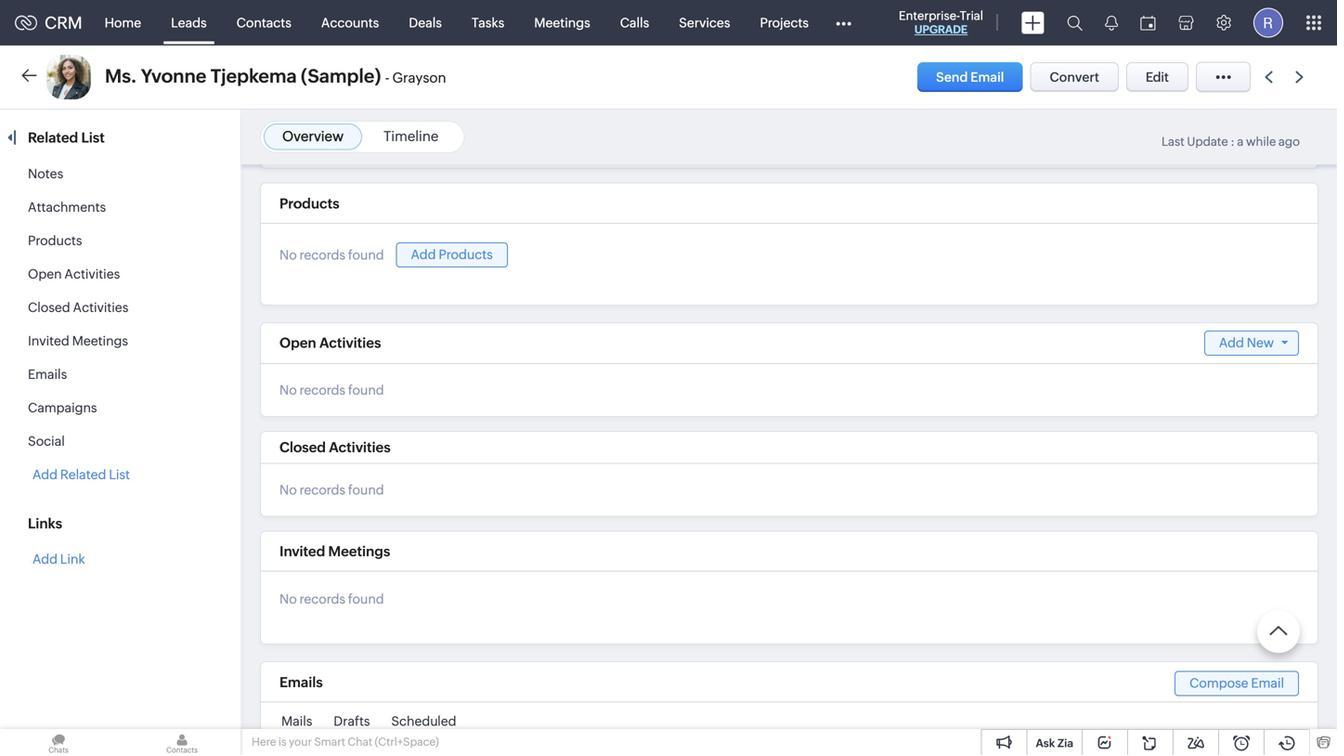 Task type: vqa. For each thing, say whether or not it's contained in the screenshot.
the bottommost Description
no



Task type: describe. For each thing, give the bounding box(es) containing it.
home
[[105, 15, 141, 30]]

previous record image
[[1265, 71, 1274, 83]]

yvonne
[[141, 65, 207, 87]]

notes
[[28, 166, 63, 181]]

1 records from the top
[[300, 247, 346, 262]]

ms.
[[105, 65, 137, 87]]

calls link
[[605, 0, 664, 45]]

(sample)
[[301, 65, 381, 87]]

3 no from the top
[[280, 482, 297, 497]]

is
[[279, 736, 287, 748]]

a
[[1238, 135, 1244, 149]]

compose
[[1190, 676, 1249, 691]]

here
[[252, 736, 276, 748]]

send email
[[937, 70, 1005, 85]]

enterprise-
[[899, 9, 960, 23]]

social
[[28, 434, 65, 449]]

update
[[1188, 135, 1229, 149]]

home link
[[90, 0, 156, 45]]

3 no records found from the top
[[280, 482, 384, 497]]

products link
[[28, 233, 82, 248]]

next record image
[[1296, 71, 1308, 83]]

campaigns
[[28, 400, 97, 415]]

accounts
[[321, 15, 379, 30]]

attachments link
[[28, 200, 106, 215]]

chat
[[348, 736, 373, 748]]

ask
[[1036, 737, 1056, 750]]

logo image
[[15, 15, 37, 30]]

timeline link
[[384, 128, 439, 144]]

email for compose email
[[1252, 676, 1285, 691]]

1 no records found from the top
[[280, 247, 384, 262]]

crm link
[[15, 13, 82, 32]]

scheduled
[[391, 714, 457, 729]]

deals link
[[394, 0, 457, 45]]

search element
[[1056, 0, 1094, 46]]

:
[[1231, 135, 1235, 149]]

add products link
[[396, 242, 508, 267]]

search image
[[1067, 15, 1083, 31]]

campaigns link
[[28, 400, 97, 415]]

0 vertical spatial closed activities
[[28, 300, 129, 315]]

1 horizontal spatial list
[[109, 467, 130, 482]]

add for add new
[[1220, 335, 1245, 350]]

add link
[[33, 552, 85, 567]]

1 vertical spatial closed activities
[[280, 439, 391, 456]]

trial
[[960, 9, 984, 23]]

4 records from the top
[[300, 592, 346, 607]]

your
[[289, 736, 312, 748]]

create menu element
[[1011, 0, 1056, 45]]

enterprise-trial upgrade
[[899, 9, 984, 36]]

smart
[[314, 736, 346, 748]]

1 vertical spatial open
[[280, 335, 316, 351]]

2 no from the top
[[280, 383, 297, 397]]

invited meetings link
[[28, 334, 128, 348]]

zia
[[1058, 737, 1074, 750]]

ask zia
[[1036, 737, 1074, 750]]

tasks
[[472, 15, 505, 30]]

emails link
[[28, 367, 67, 382]]

3 records from the top
[[300, 482, 346, 497]]

timeline
[[384, 128, 439, 144]]

add products
[[411, 247, 493, 262]]

add for add link
[[33, 552, 58, 567]]

0 horizontal spatial closed
[[28, 300, 70, 315]]

contacts link
[[222, 0, 306, 45]]

edit button
[[1127, 62, 1189, 92]]

tjepkema
[[211, 65, 297, 87]]

2 found from the top
[[348, 383, 384, 397]]

send email button
[[918, 62, 1023, 92]]

send
[[937, 70, 968, 85]]

0 horizontal spatial products
[[28, 233, 82, 248]]

projects
[[760, 15, 809, 30]]

4 no from the top
[[280, 592, 297, 607]]

here is your smart chat (ctrl+space)
[[252, 736, 439, 748]]

add related list
[[33, 467, 130, 482]]

mails
[[281, 714, 313, 729]]

1 vertical spatial invited meetings
[[280, 544, 390, 560]]

last update : a while ago
[[1162, 135, 1301, 149]]

leads link
[[156, 0, 222, 45]]



Task type: locate. For each thing, give the bounding box(es) containing it.
signals image
[[1106, 15, 1119, 31]]

compose email
[[1190, 676, 1285, 691]]

contacts
[[237, 15, 292, 30]]

links
[[28, 516, 62, 532]]

open activities
[[28, 267, 120, 281], [280, 335, 381, 351]]

closed activities link
[[28, 300, 129, 315]]

1 horizontal spatial open activities
[[280, 335, 381, 351]]

1 horizontal spatial closed
[[280, 439, 326, 456]]

1 vertical spatial email
[[1252, 676, 1285, 691]]

1 vertical spatial emails
[[280, 674, 323, 691]]

1 vertical spatial closed
[[280, 439, 326, 456]]

0 vertical spatial meetings
[[534, 15, 591, 30]]

0 horizontal spatial open
[[28, 267, 62, 281]]

0 vertical spatial list
[[81, 130, 105, 146]]

grayson
[[393, 70, 446, 86]]

1 horizontal spatial open
[[280, 335, 316, 351]]

-
[[385, 70, 390, 86]]

open
[[28, 267, 62, 281], [280, 335, 316, 351]]

products inside add products link
[[439, 247, 493, 262]]

while
[[1247, 135, 1277, 149]]

2 records from the top
[[300, 383, 346, 397]]

deals
[[409, 15, 442, 30]]

related list
[[28, 130, 108, 146]]

closed activities
[[28, 300, 129, 315], [280, 439, 391, 456]]

1 vertical spatial meetings
[[72, 334, 128, 348]]

2 horizontal spatial products
[[439, 247, 493, 262]]

add for add related list
[[33, 467, 58, 482]]

create menu image
[[1022, 12, 1045, 34]]

social link
[[28, 434, 65, 449]]

2 vertical spatial meetings
[[328, 544, 390, 560]]

1 horizontal spatial closed activities
[[280, 439, 391, 456]]

calls
[[620, 15, 650, 30]]

0 vertical spatial invited
[[28, 334, 69, 348]]

0 horizontal spatial invited
[[28, 334, 69, 348]]

add
[[411, 247, 436, 262], [1220, 335, 1245, 350], [33, 467, 58, 482], [33, 552, 58, 567]]

1 horizontal spatial invited
[[280, 544, 325, 560]]

0 horizontal spatial invited meetings
[[28, 334, 128, 348]]

drafts
[[334, 714, 370, 729]]

1 vertical spatial list
[[109, 467, 130, 482]]

0 vertical spatial open activities
[[28, 267, 120, 281]]

no
[[280, 247, 297, 262], [280, 383, 297, 397], [280, 482, 297, 497], [280, 592, 297, 607]]

contacts image
[[124, 729, 241, 755]]

4 no records found from the top
[[280, 592, 384, 607]]

1 found from the top
[[348, 247, 384, 262]]

related up the notes
[[28, 130, 78, 146]]

upgrade
[[915, 23, 968, 36]]

0 horizontal spatial list
[[81, 130, 105, 146]]

3 found from the top
[[348, 482, 384, 497]]

0 vertical spatial open
[[28, 267, 62, 281]]

add for add products
[[411, 247, 436, 262]]

profile image
[[1254, 8, 1284, 38]]

2 horizontal spatial meetings
[[534, 15, 591, 30]]

1 vertical spatial open activities
[[280, 335, 381, 351]]

(ctrl+space)
[[375, 736, 439, 748]]

activities
[[64, 267, 120, 281], [73, 300, 129, 315], [320, 335, 381, 351], [329, 439, 391, 456]]

1 horizontal spatial meetings
[[328, 544, 390, 560]]

0 horizontal spatial email
[[971, 70, 1005, 85]]

1 horizontal spatial emails
[[280, 674, 323, 691]]

edit
[[1146, 70, 1170, 85]]

email
[[971, 70, 1005, 85], [1252, 676, 1285, 691]]

email for send email
[[971, 70, 1005, 85]]

0 horizontal spatial open activities
[[28, 267, 120, 281]]

found
[[348, 247, 384, 262], [348, 383, 384, 397], [348, 482, 384, 497], [348, 592, 384, 607]]

2 no records found from the top
[[280, 383, 384, 397]]

Other Modules field
[[824, 8, 864, 38]]

1 horizontal spatial invited meetings
[[280, 544, 390, 560]]

0 vertical spatial emails
[[28, 367, 67, 382]]

0 horizontal spatial emails
[[28, 367, 67, 382]]

email inside 'button'
[[971, 70, 1005, 85]]

emails up campaigns
[[28, 367, 67, 382]]

overview link
[[282, 128, 344, 144]]

leads
[[171, 15, 207, 30]]

projects link
[[745, 0, 824, 45]]

emails
[[28, 367, 67, 382], [280, 674, 323, 691]]

0 vertical spatial email
[[971, 70, 1005, 85]]

calendar image
[[1141, 15, 1157, 30]]

records
[[300, 247, 346, 262], [300, 383, 346, 397], [300, 482, 346, 497], [300, 592, 346, 607]]

invited
[[28, 334, 69, 348], [280, 544, 325, 560]]

link
[[60, 552, 85, 567]]

notes link
[[28, 166, 63, 181]]

add new
[[1220, 335, 1275, 350]]

meetings
[[534, 15, 591, 30], [72, 334, 128, 348], [328, 544, 390, 560]]

list
[[81, 130, 105, 146], [109, 467, 130, 482]]

0 vertical spatial related
[[28, 130, 78, 146]]

meetings link
[[520, 0, 605, 45]]

no records found
[[280, 247, 384, 262], [280, 383, 384, 397], [280, 482, 384, 497], [280, 592, 384, 607]]

tasks link
[[457, 0, 520, 45]]

ms. yvonne tjepkema (sample) - grayson
[[105, 65, 446, 87]]

invited meetings
[[28, 334, 128, 348], [280, 544, 390, 560]]

profile element
[[1243, 0, 1295, 45]]

email right compose
[[1252, 676, 1285, 691]]

closed
[[28, 300, 70, 315], [280, 439, 326, 456]]

last
[[1162, 135, 1185, 149]]

convert
[[1050, 70, 1100, 85]]

0 horizontal spatial closed activities
[[28, 300, 129, 315]]

convert button
[[1031, 62, 1119, 92]]

products
[[280, 195, 340, 212], [28, 233, 82, 248], [439, 247, 493, 262]]

attachments
[[28, 200, 106, 215]]

accounts link
[[306, 0, 394, 45]]

open activities link
[[28, 267, 120, 281]]

0 vertical spatial invited meetings
[[28, 334, 128, 348]]

crm
[[45, 13, 82, 32]]

email right send
[[971, 70, 1005, 85]]

4 found from the top
[[348, 592, 384, 607]]

services
[[679, 15, 731, 30]]

0 vertical spatial closed
[[28, 300, 70, 315]]

new
[[1247, 335, 1275, 350]]

overview
[[282, 128, 344, 144]]

services link
[[664, 0, 745, 45]]

1 no from the top
[[280, 247, 297, 262]]

signals element
[[1094, 0, 1130, 46]]

emails up mails
[[280, 674, 323, 691]]

1 vertical spatial related
[[60, 467, 106, 482]]

1 horizontal spatial products
[[280, 195, 340, 212]]

related
[[28, 130, 78, 146], [60, 467, 106, 482]]

0 horizontal spatial meetings
[[72, 334, 128, 348]]

ago
[[1279, 135, 1301, 149]]

1 horizontal spatial email
[[1252, 676, 1285, 691]]

1 vertical spatial invited
[[280, 544, 325, 560]]

related down social
[[60, 467, 106, 482]]

chats image
[[0, 729, 117, 755]]



